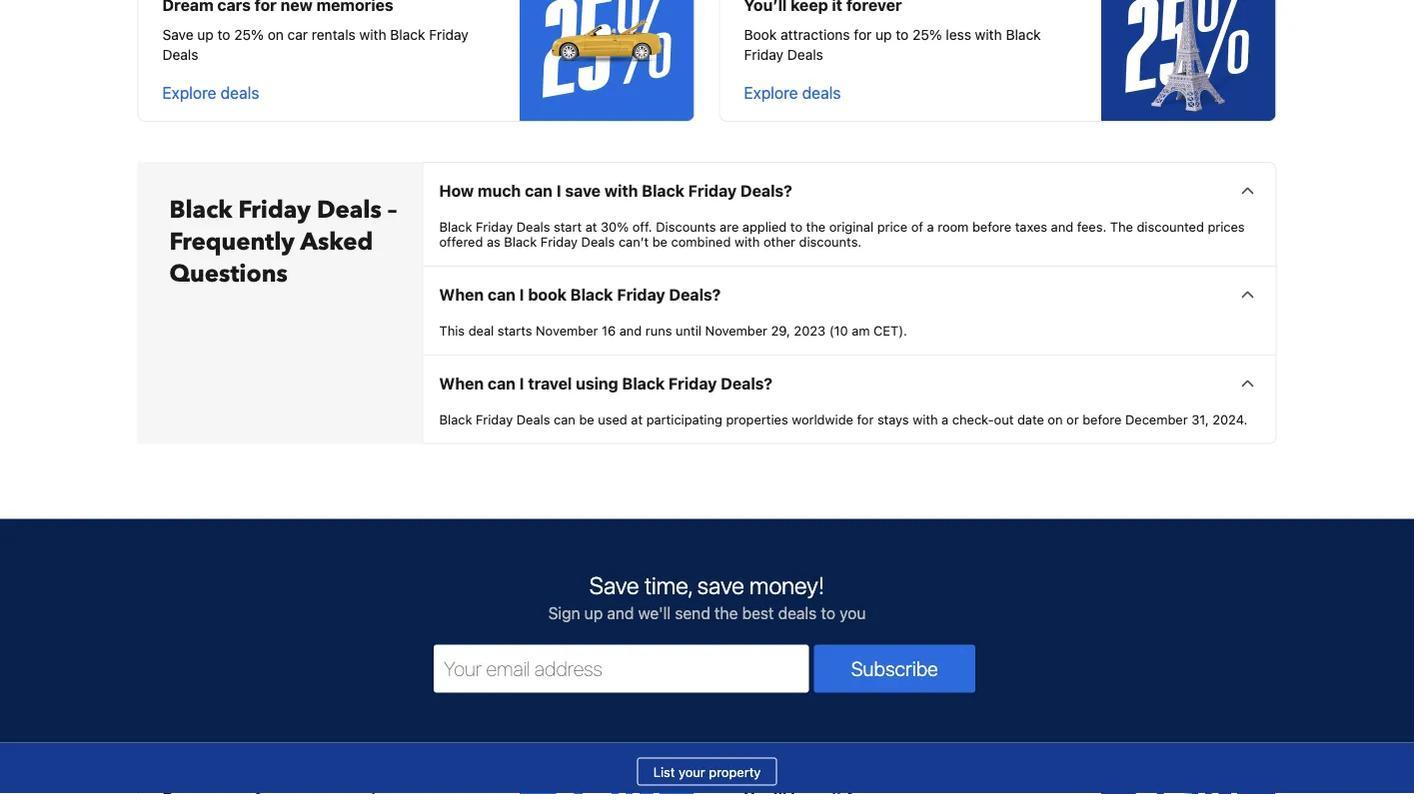 Task type: locate. For each thing, give the bounding box(es) containing it.
be left "used"
[[579, 412, 594, 427]]

1 vertical spatial at
[[631, 412, 643, 427]]

1 vertical spatial for
[[857, 412, 874, 427]]

deals down the attractions
[[802, 83, 841, 102]]

be right can't
[[652, 234, 668, 249]]

0 vertical spatial for
[[854, 26, 872, 43]]

0 horizontal spatial explore deals
[[162, 83, 259, 102]]

on left the or
[[1048, 412, 1063, 427]]

31,
[[1192, 412, 1209, 427]]

1 vertical spatial save
[[697, 571, 744, 599]]

explore
[[162, 83, 216, 102], [744, 83, 798, 102]]

send
[[675, 604, 710, 623]]

25% left car
[[234, 26, 264, 43]]

explore deals
[[162, 83, 259, 102], [744, 83, 841, 102]]

when can i book black friday deals? button
[[423, 267, 1276, 323]]

cet).
[[874, 323, 907, 338]]

0 horizontal spatial the
[[715, 604, 738, 623]]

1 horizontal spatial the
[[806, 219, 826, 234]]

how much can i save with black friday deals?
[[439, 181, 792, 200]]

when for when can i book black friday deals?
[[439, 286, 484, 305]]

with inside book attractions for up to 25% less with black friday deals
[[975, 26, 1002, 43]]

i for book
[[519, 286, 524, 305]]

for
[[854, 26, 872, 43], [857, 412, 874, 427]]

properties
[[726, 412, 788, 427]]

the inside save time, save money! sign up and we'll send the best deals to you
[[715, 604, 738, 623]]

1 horizontal spatial 25%
[[913, 26, 942, 43]]

explore deals link for up
[[162, 83, 259, 102]]

25%
[[234, 26, 264, 43], [913, 26, 942, 43]]

at right "used"
[[631, 412, 643, 427]]

25% left less
[[913, 26, 942, 43]]

attractions black friday deals image
[[1101, 0, 1276, 121]]

explore deals for attractions
[[744, 83, 841, 102]]

0 vertical spatial be
[[652, 234, 668, 249]]

1 horizontal spatial be
[[652, 234, 668, 249]]

deals inside save time, save money! sign up and we'll send the best deals to you
[[778, 604, 817, 623]]

0 vertical spatial the
[[806, 219, 826, 234]]

deals? up until
[[669, 286, 721, 305]]

2 explore deals from the left
[[744, 83, 841, 102]]

save
[[162, 26, 193, 43], [589, 571, 639, 599]]

deals? up applied at top right
[[741, 181, 792, 200]]

when down this
[[439, 374, 484, 393]]

explore for book attractions for up to 25% less with black friday deals
[[744, 83, 798, 102]]

save up start
[[565, 181, 601, 200]]

0 vertical spatial save
[[565, 181, 601, 200]]

0 horizontal spatial explore deals link
[[162, 83, 259, 102]]

0 horizontal spatial november
[[536, 323, 598, 338]]

1 horizontal spatial before
[[1083, 412, 1122, 427]]

with right "stays"
[[913, 412, 938, 427]]

to left less
[[896, 26, 909, 43]]

starts
[[498, 323, 532, 338]]

your
[[679, 764, 705, 779]]

to up other
[[790, 219, 803, 234]]

1 horizontal spatial explore deals
[[744, 83, 841, 102]]

2 november from the left
[[705, 323, 768, 338]]

before right the or
[[1083, 412, 1122, 427]]

explore deals for up
[[162, 83, 259, 102]]

start
[[554, 219, 582, 234]]

1 horizontal spatial up
[[584, 604, 603, 623]]

with
[[359, 26, 386, 43], [975, 26, 1002, 43], [605, 181, 638, 200], [735, 234, 760, 249], [913, 412, 938, 427]]

1 vertical spatial be
[[579, 412, 594, 427]]

–
[[388, 193, 397, 226]]

when
[[439, 286, 484, 305], [439, 374, 484, 393]]

save time, save money! sign up and we'll send the best deals to you
[[548, 571, 866, 623]]

when can i book black friday deals?
[[439, 286, 721, 305]]

black right "as" in the top of the page
[[504, 234, 537, 249]]

asked
[[300, 225, 373, 258]]

save up the send
[[697, 571, 744, 599]]

1 25% from the left
[[234, 26, 264, 43]]

1 explore deals link from the left
[[162, 83, 259, 102]]

discounts
[[656, 219, 716, 234]]

can up starts
[[488, 286, 516, 305]]

1 horizontal spatial a
[[942, 412, 949, 427]]

1 vertical spatial on
[[1048, 412, 1063, 427]]

1 explore deals from the left
[[162, 83, 259, 102]]

at inside when can i travel using black friday deals? region
[[631, 412, 643, 427]]

applied
[[742, 219, 787, 234]]

you
[[840, 604, 866, 623]]

0 vertical spatial a
[[927, 219, 934, 234]]

stays
[[877, 412, 909, 427]]

november down when can i book black friday deals?
[[536, 323, 598, 338]]

before right room
[[972, 219, 1012, 234]]

1 when from the top
[[439, 286, 484, 305]]

on left car
[[268, 26, 284, 43]]

2 horizontal spatial up
[[876, 26, 892, 43]]

1 vertical spatial i
[[519, 286, 524, 305]]

until
[[676, 323, 702, 338]]

deals down save up to 25% on car rentals with black friday deals
[[221, 83, 259, 102]]

1 horizontal spatial save
[[589, 571, 639, 599]]

1 horizontal spatial save
[[697, 571, 744, 599]]

on
[[268, 26, 284, 43], [1048, 412, 1063, 427]]

save time, save money! footer
[[0, 518, 1414, 795]]

black friday deals can be used at participating properties worldwide for stays with a check-out date on or before december 31, 2024.
[[439, 412, 1248, 427]]

the
[[806, 219, 826, 234], [715, 604, 738, 623]]

at right start
[[585, 219, 597, 234]]

a
[[927, 219, 934, 234], [942, 412, 949, 427]]

a left check-
[[942, 412, 949, 427]]

and left fees.
[[1051, 219, 1074, 234]]

up inside save time, save money! sign up and we'll send the best deals to you
[[584, 604, 603, 623]]

save for up
[[162, 26, 193, 43]]

2 when from the top
[[439, 374, 484, 393]]

2 vertical spatial and
[[607, 604, 634, 623]]

with down applied at top right
[[735, 234, 760, 249]]

with right less
[[975, 26, 1002, 43]]

price
[[877, 219, 908, 234]]

black right less
[[1006, 26, 1041, 43]]

1 vertical spatial when
[[439, 374, 484, 393]]

0 vertical spatial save
[[162, 26, 193, 43]]

book
[[744, 26, 777, 43]]

off.
[[632, 219, 652, 234]]

the
[[1110, 219, 1133, 234]]

1 horizontal spatial explore deals link
[[744, 83, 841, 102]]

and inside save time, save money! sign up and we'll send the best deals to you
[[607, 604, 634, 623]]

0 horizontal spatial save
[[565, 181, 601, 200]]

up right sign
[[584, 604, 603, 623]]

to left car
[[217, 26, 230, 43]]

up right the attractions
[[876, 26, 892, 43]]

0 horizontal spatial on
[[268, 26, 284, 43]]

deals down money!
[[778, 604, 817, 623]]

friday
[[429, 26, 469, 43], [744, 46, 784, 63], [688, 181, 737, 200], [238, 193, 311, 226], [476, 219, 513, 234], [541, 234, 578, 249], [617, 286, 665, 305], [669, 374, 717, 393], [476, 412, 513, 427]]

deals?
[[741, 181, 792, 200], [669, 286, 721, 305], [721, 374, 773, 393]]

i left book
[[519, 286, 524, 305]]

be
[[652, 234, 668, 249], [579, 412, 594, 427]]

black up off.
[[642, 181, 685, 200]]

1 horizontal spatial at
[[631, 412, 643, 427]]

1 horizontal spatial on
[[1048, 412, 1063, 427]]

save inside save time, save money! sign up and we'll send the best deals to you
[[589, 571, 639, 599]]

travel
[[528, 374, 572, 393]]

when for when can i travel using black friday deals?
[[439, 374, 484, 393]]

black up offered at the left top
[[439, 219, 472, 234]]

when can i book black friday deals? region
[[423, 323, 1276, 355]]

with up 30%
[[605, 181, 638, 200]]

fees.
[[1077, 219, 1107, 234]]

2 explore deals link from the left
[[744, 83, 841, 102]]

0 vertical spatial and
[[1051, 219, 1074, 234]]

attractions
[[781, 26, 850, 43]]

when up this
[[439, 286, 484, 305]]

deals inside save up to 25% on car rentals with black friday deals
[[162, 46, 198, 63]]

a right of
[[927, 219, 934, 234]]

and right 16
[[619, 323, 642, 338]]

Your email address email field
[[434, 645, 809, 693]]

november left 29,
[[705, 323, 768, 338]]

am
[[852, 323, 870, 338]]

0 horizontal spatial up
[[197, 26, 214, 43]]

for inside when can i travel using black friday deals? region
[[857, 412, 874, 427]]

to left you
[[821, 604, 836, 623]]

save up to 25% on car rentals with black friday deals
[[162, 26, 469, 63]]

black right rentals
[[390, 26, 425, 43]]

for inside book attractions for up to 25% less with black friday deals
[[854, 26, 872, 43]]

be inside when can i travel using black friday deals? region
[[579, 412, 594, 427]]

2 vertical spatial i
[[519, 374, 524, 393]]

deals
[[162, 46, 198, 63], [787, 46, 823, 63], [317, 193, 382, 226], [516, 219, 550, 234], [581, 234, 615, 249], [516, 412, 550, 427]]

check-
[[952, 412, 994, 427]]

deals for for
[[802, 83, 841, 102]]

2024.
[[1213, 412, 1248, 427]]

1 vertical spatial before
[[1083, 412, 1122, 427]]

0 horizontal spatial a
[[927, 219, 934, 234]]

less
[[946, 26, 971, 43]]

when can i travel using black friday deals? region
[[423, 412, 1276, 443]]

discounts.
[[799, 234, 862, 249]]

offered
[[439, 234, 483, 249]]

i left travel
[[519, 374, 524, 393]]

up left car
[[197, 26, 214, 43]]

0 horizontal spatial be
[[579, 412, 594, 427]]

up
[[197, 26, 214, 43], [876, 26, 892, 43], [584, 604, 603, 623]]

30%
[[601, 219, 629, 234]]

0 vertical spatial deals?
[[741, 181, 792, 200]]

to
[[217, 26, 230, 43], [896, 26, 909, 43], [790, 219, 803, 234], [821, 604, 836, 623]]

at
[[585, 219, 597, 234], [631, 412, 643, 427]]

0 horizontal spatial before
[[972, 219, 1012, 234]]

1 explore from the left
[[162, 83, 216, 102]]

1 vertical spatial save
[[589, 571, 639, 599]]

and left we'll
[[607, 604, 634, 623]]

the up the discounts.
[[806, 219, 826, 234]]

deals
[[221, 83, 259, 102], [802, 83, 841, 102], [778, 604, 817, 623]]

can left travel
[[488, 374, 516, 393]]

black up questions
[[169, 193, 232, 226]]

with right rentals
[[359, 26, 386, 43]]

the left best
[[715, 604, 738, 623]]

explore deals link for attractions
[[744, 83, 841, 102]]

for left "stays"
[[857, 412, 874, 427]]

explore deals link
[[162, 83, 259, 102], [744, 83, 841, 102]]

used
[[598, 412, 627, 427]]

0 vertical spatial when
[[439, 286, 484, 305]]

discounted
[[1137, 219, 1204, 234]]

i up start
[[557, 181, 561, 200]]

save inside save time, save money! sign up and we'll send the best deals to you
[[697, 571, 744, 599]]

2 explore from the left
[[744, 83, 798, 102]]

before
[[972, 219, 1012, 234], [1083, 412, 1122, 427]]

black
[[390, 26, 425, 43], [1006, 26, 1041, 43], [642, 181, 685, 200], [169, 193, 232, 226], [439, 219, 472, 234], [504, 234, 537, 249], [570, 286, 613, 305], [622, 374, 665, 393], [439, 412, 472, 427]]

original
[[829, 219, 874, 234]]

0 horizontal spatial at
[[585, 219, 597, 234]]

2 25% from the left
[[913, 26, 942, 43]]

other
[[764, 234, 796, 249]]

combined
[[671, 234, 731, 249]]

for right the attractions
[[854, 26, 872, 43]]

black inside black friday deals – frequently asked questions
[[169, 193, 232, 226]]

deals? up the properties
[[721, 374, 773, 393]]

when can i travel using black friday deals? button
[[423, 356, 1276, 412]]

black down this
[[439, 412, 472, 427]]

save inside save up to 25% on car rentals with black friday deals
[[162, 26, 193, 43]]

deals inside black friday deals – frequently asked questions
[[317, 193, 382, 226]]

can down travel
[[554, 412, 576, 427]]

1 vertical spatial the
[[715, 604, 738, 623]]

1 vertical spatial a
[[942, 412, 949, 427]]

1 horizontal spatial explore
[[744, 83, 798, 102]]

to inside black friday deals start at 30% off. discounts are applied to the original price of a room before taxes and fees. the discounted prices offered as black friday deals can't be combined with other discounts.
[[790, 219, 803, 234]]

1 vertical spatial and
[[619, 323, 642, 338]]

the inside black friday deals start at 30% off. discounts are applied to the original price of a room before taxes and fees. the discounted prices offered as black friday deals can't be combined with other discounts.
[[806, 219, 826, 234]]

0 vertical spatial before
[[972, 219, 1012, 234]]

with inside save up to 25% on car rentals with black friday deals
[[359, 26, 386, 43]]

0 vertical spatial at
[[585, 219, 597, 234]]

friday inside save up to 25% on car rentals with black friday deals
[[429, 26, 469, 43]]

(10
[[829, 323, 848, 338]]

0 horizontal spatial save
[[162, 26, 193, 43]]

we'll
[[638, 604, 671, 623]]

1 horizontal spatial november
[[705, 323, 768, 338]]

black up 16
[[570, 286, 613, 305]]

can
[[525, 181, 553, 200], [488, 286, 516, 305], [488, 374, 516, 393], [554, 412, 576, 427]]

0 vertical spatial on
[[268, 26, 284, 43]]

0 horizontal spatial explore
[[162, 83, 216, 102]]

worldwide
[[792, 412, 854, 427]]

0 horizontal spatial 25%
[[234, 26, 264, 43]]

november
[[536, 323, 598, 338], [705, 323, 768, 338]]

on inside save up to 25% on car rentals with black friday deals
[[268, 26, 284, 43]]



Task type: vqa. For each thing, say whether or not it's contained in the screenshot.
the all at the left of the page
no



Task type: describe. For each thing, give the bounding box(es) containing it.
car rentals black friday deals image
[[520, 0, 694, 121]]

to inside save up to 25% on car rentals with black friday deals
[[217, 26, 230, 43]]

time,
[[645, 571, 692, 599]]

at inside black friday deals start at 30% off. discounts are applied to the original price of a room before taxes and fees. the discounted prices offered as black friday deals can't be combined with other discounts.
[[585, 219, 597, 234]]

as
[[487, 234, 501, 249]]

when can i travel using black friday deals?
[[439, 374, 773, 393]]

and inside when can i book black friday deals? region
[[619, 323, 642, 338]]

be inside black friday deals start at 30% off. discounts are applied to the original price of a room before taxes and fees. the discounted prices offered as black friday deals can't be combined with other discounts.
[[652, 234, 668, 249]]

of
[[911, 219, 923, 234]]

a inside black friday deals start at 30% off. discounts are applied to the original price of a room before taxes and fees. the discounted prices offered as black friday deals can't be combined with other discounts.
[[927, 219, 934, 234]]

book
[[528, 286, 567, 305]]

book attractions for up to 25% less with black friday deals
[[744, 26, 1041, 63]]

black inside save up to 25% on car rentals with black friday deals
[[390, 26, 425, 43]]

list
[[653, 764, 675, 779]]

subscribe
[[851, 657, 938, 681]]

save for time,
[[589, 571, 639, 599]]

or
[[1067, 412, 1079, 427]]

much
[[478, 181, 521, 200]]

i for travel
[[519, 374, 524, 393]]

prices
[[1208, 219, 1245, 234]]

best
[[742, 604, 774, 623]]

to inside book attractions for up to 25% less with black friday deals
[[896, 26, 909, 43]]

before inside when can i travel using black friday deals? region
[[1083, 412, 1122, 427]]

how much can i save with black friday deals? region
[[423, 219, 1276, 266]]

property
[[709, 764, 761, 779]]

0 vertical spatial i
[[557, 181, 561, 200]]

before inside black friday deals start at 30% off. discounts are applied to the original price of a room before taxes and fees. the discounted prices offered as black friday deals can't be combined with other discounts.
[[972, 219, 1012, 234]]

subscribe button
[[814, 645, 975, 693]]

sign
[[548, 604, 580, 623]]

participating
[[646, 412, 722, 427]]

on inside when can i travel using black friday deals? region
[[1048, 412, 1063, 427]]

december
[[1125, 412, 1188, 427]]

save inside dropdown button
[[565, 181, 601, 200]]

friday inside black friday deals – frequently asked questions
[[238, 193, 311, 226]]

friday inside book attractions for up to 25% less with black friday deals
[[744, 46, 784, 63]]

black friday deals – frequently asked questions
[[169, 193, 397, 290]]

list your property link
[[637, 758, 777, 786]]

date
[[1017, 412, 1044, 427]]

black right using
[[622, 374, 665, 393]]

list your property
[[653, 764, 761, 779]]

up inside book attractions for up to 25% less with black friday deals
[[876, 26, 892, 43]]

black friday deals start at 30% off. discounts are applied to the original price of a room before taxes and fees. the discounted prices offered as black friday deals can't be combined with other discounts.
[[439, 219, 1245, 249]]

taxes
[[1015, 219, 1047, 234]]

29,
[[771, 323, 790, 338]]

deal
[[468, 323, 494, 338]]

16
[[602, 323, 616, 338]]

rentals
[[312, 26, 356, 43]]

1 vertical spatial deals?
[[669, 286, 721, 305]]

up inside save up to 25% on car rentals with black friday deals
[[197, 26, 214, 43]]

with inside when can i travel using black friday deals? region
[[913, 412, 938, 427]]

black inside book attractions for up to 25% less with black friday deals
[[1006, 26, 1041, 43]]

car
[[287, 26, 308, 43]]

to inside save time, save money! sign up and we'll send the best deals to you
[[821, 604, 836, 623]]

explore for save up to 25% on car rentals with black friday deals
[[162, 83, 216, 102]]

deals inside book attractions for up to 25% less with black friday deals
[[787, 46, 823, 63]]

are
[[720, 219, 739, 234]]

1 november from the left
[[536, 323, 598, 338]]

runs
[[645, 323, 672, 338]]

25% inside save up to 25% on car rentals with black friday deals
[[234, 26, 264, 43]]

using
[[576, 374, 618, 393]]

can inside region
[[554, 412, 576, 427]]

deals for to
[[221, 83, 259, 102]]

out
[[994, 412, 1014, 427]]

frequently
[[169, 225, 295, 258]]

can right much
[[525, 181, 553, 200]]

and inside black friday deals start at 30% off. discounts are applied to the original price of a room before taxes and fees. the discounted prices offered as black friday deals can't be combined with other discounts.
[[1051, 219, 1074, 234]]

money!
[[750, 571, 825, 599]]

how
[[439, 181, 474, 200]]

room
[[938, 219, 969, 234]]

can't
[[619, 234, 649, 249]]

with inside black friday deals start at 30% off. discounts are applied to the original price of a room before taxes and fees. the discounted prices offered as black friday deals can't be combined with other discounts.
[[735, 234, 760, 249]]

2023
[[794, 323, 826, 338]]

how much can i save with black friday deals? button
[[423, 163, 1276, 219]]

2 vertical spatial deals?
[[721, 374, 773, 393]]

this deal starts november 16 and runs until november 29, 2023 (10 am cet).
[[439, 323, 907, 338]]

questions
[[169, 257, 288, 290]]

this
[[439, 323, 465, 338]]

with inside dropdown button
[[605, 181, 638, 200]]

25% inside book attractions for up to 25% less with black friday deals
[[913, 26, 942, 43]]



